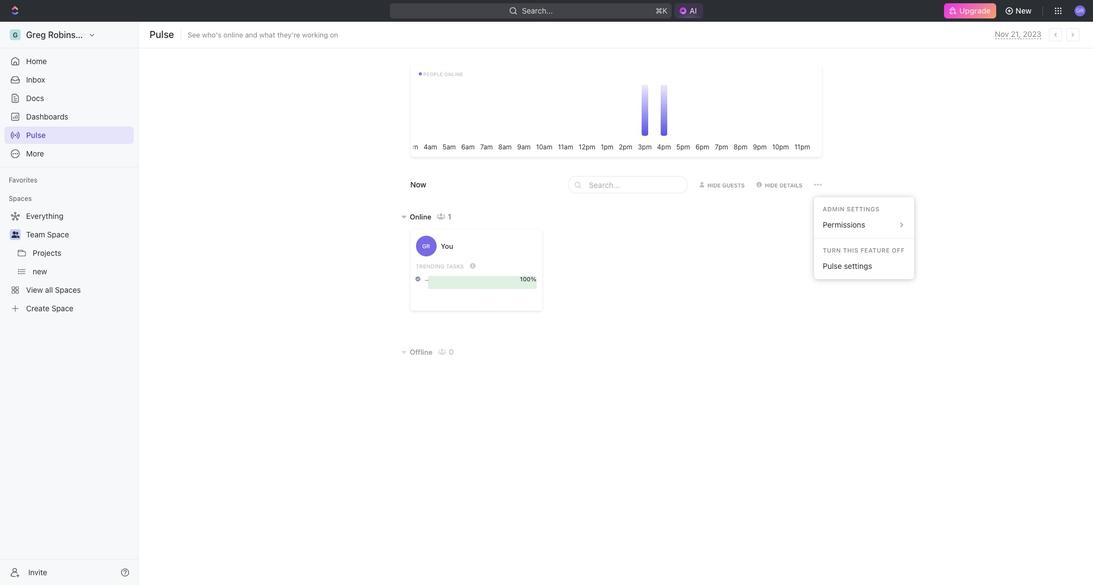 Task type: describe. For each thing, give the bounding box(es) containing it.
admin
[[823, 206, 845, 213]]

docs link
[[4, 90, 134, 107]]

5am
[[443, 143, 456, 151]]

pulse settings button
[[818, 258, 910, 275]]

9pm
[[753, 143, 767, 151]]

0 vertical spatial online
[[223, 30, 243, 39]]

people online
[[423, 71, 463, 77]]

6pm
[[696, 143, 709, 151]]

on
[[330, 30, 338, 39]]

9am
[[517, 143, 531, 151]]

hide for hide guests
[[708, 182, 721, 188]]

they're
[[277, 30, 300, 39]]

home
[[26, 57, 47, 66]]

invite
[[28, 568, 47, 577]]

4am 5am 6am 7am 8am 9am 10am 11am 12pm 1pm 2pm
[[424, 143, 632, 151]]

sidebar navigation
[[0, 22, 139, 586]]

permissions button
[[818, 216, 910, 234]]

pulse inside "link"
[[26, 131, 46, 140]]

search...
[[522, 6, 553, 15]]

off
[[892, 247, 905, 254]]

see who's online and what they're working on
[[188, 30, 338, 39]]

admin settings
[[823, 206, 880, 213]]

turn this feature off
[[823, 247, 905, 254]]

details
[[780, 182, 802, 188]]

favorites
[[9, 176, 37, 184]]

12pm
[[579, 143, 595, 151]]

this
[[843, 247, 859, 254]]

3am
[[405, 143, 418, 151]]

hide for hide details
[[765, 182, 778, 188]]

new button
[[1000, 2, 1038, 20]]

hide guests
[[708, 182, 745, 188]]

1pm
[[601, 143, 613, 151]]

5pm 6pm 7pm 8pm 9pm 10pm 11pm
[[676, 143, 810, 151]]

people
[[423, 71, 443, 77]]

feature
[[861, 247, 890, 254]]

10am
[[536, 143, 552, 151]]

see
[[188, 30, 200, 39]]

upgrade
[[959, 6, 991, 15]]

docs
[[26, 94, 44, 103]]

trending
[[416, 263, 444, 270]]

tasks
[[446, 263, 464, 270]]

favorites button
[[4, 174, 42, 187]]

11am
[[558, 143, 573, 151]]

4pm
[[657, 143, 671, 151]]



Task type: locate. For each thing, give the bounding box(es) containing it.
11pm
[[794, 143, 810, 151]]

2pm
[[619, 143, 632, 151]]

5pm
[[676, 143, 690, 151]]

inbox
[[26, 75, 45, 84]]

1 horizontal spatial pulse
[[150, 29, 174, 40]]

pulse down the turn
[[823, 262, 842, 271]]

pulse inside button
[[823, 262, 842, 271]]

8am
[[498, 143, 512, 151]]

0 vertical spatial pulse
[[150, 29, 174, 40]]

and
[[245, 30, 257, 39]]

turn
[[823, 247, 841, 254]]

trending tasks
[[416, 263, 465, 270]]

offline
[[410, 348, 432, 356]]

2 vertical spatial pulse
[[823, 262, 842, 271]]

pulse
[[150, 29, 174, 40], [26, 131, 46, 140], [823, 262, 842, 271]]

you
[[441, 242, 453, 250]]

1 vertical spatial pulse
[[26, 131, 46, 140]]

8pm
[[734, 143, 747, 151]]

Search... text field
[[589, 177, 684, 193]]

spaces
[[9, 195, 32, 203]]

settings down the turn this feature off at the right top
[[844, 262, 872, 271]]

online
[[410, 212, 431, 221]]

0
[[449, 347, 454, 357]]

online left the and
[[223, 30, 243, 39]]

hide left guests at the top right of page
[[708, 182, 721, 188]]

3pm
[[638, 143, 652, 151]]

pulse settings
[[823, 262, 872, 271]]

upgrade link
[[944, 3, 996, 18]]

hide details
[[765, 182, 802, 188]]

now
[[410, 180, 426, 189]]

1 hide from the left
[[708, 182, 721, 188]]

0 vertical spatial settings
[[847, 206, 880, 213]]

1 vertical spatial online
[[444, 71, 463, 77]]

team space link
[[26, 226, 132, 244]]

2 hide from the left
[[765, 182, 778, 188]]

gr
[[422, 243, 430, 250]]

1 vertical spatial settings
[[844, 262, 872, 271]]

pulse down dashboards at left
[[26, 131, 46, 140]]

dashboards link
[[4, 108, 134, 126]]

4am
[[424, 143, 437, 151]]

hide
[[708, 182, 721, 188], [765, 182, 778, 188]]

2 horizontal spatial pulse
[[823, 262, 842, 271]]

new
[[1016, 6, 1032, 15]]

1 horizontal spatial online
[[444, 71, 463, 77]]

hide left details
[[765, 182, 778, 188]]

home link
[[4, 53, 134, 70]]

permissions
[[823, 220, 865, 229]]

team space
[[26, 230, 69, 239]]

inbox link
[[4, 71, 134, 89]]

pulse left see
[[150, 29, 174, 40]]

settings for pulse settings
[[844, 262, 872, 271]]

6am
[[461, 143, 475, 151]]

settings for admin settings
[[847, 206, 880, 213]]

0 horizontal spatial pulse
[[26, 131, 46, 140]]

user group image
[[11, 232, 19, 238]]

0 horizontal spatial hide
[[708, 182, 721, 188]]

dashboards
[[26, 112, 68, 121]]

1 horizontal spatial hide
[[765, 182, 778, 188]]

settings up permissions dropdown button
[[847, 206, 880, 213]]

working
[[302, 30, 328, 39]]

pulse link
[[4, 127, 134, 144]]

0 horizontal spatial online
[[223, 30, 243, 39]]

space
[[47, 230, 69, 239]]

settings inside button
[[844, 262, 872, 271]]

1
[[448, 212, 451, 221]]

guests
[[722, 182, 745, 188]]

10pm
[[772, 143, 789, 151]]

who's
[[202, 30, 221, 39]]

7am
[[480, 143, 493, 151]]

what
[[259, 30, 275, 39]]

online right people
[[444, 71, 463, 77]]

7pm
[[715, 143, 728, 151]]

⌘k
[[655, 6, 667, 15]]

online
[[223, 30, 243, 39], [444, 71, 463, 77]]

settings
[[847, 206, 880, 213], [844, 262, 872, 271]]

team
[[26, 230, 45, 239]]



Task type: vqa. For each thing, say whether or not it's contained in the screenshot.
topmost laptop code icon
no



